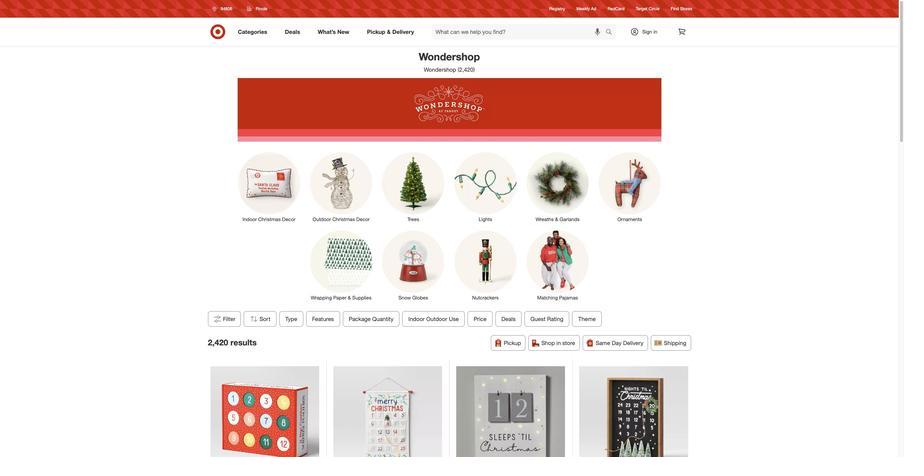 Task type: describe. For each thing, give the bounding box(es) containing it.
indoor for indoor outdoor use
[[408, 316, 425, 323]]

what's new link
[[312, 24, 358, 40]]

outdoor inside button
[[426, 316, 447, 323]]

in for sign
[[654, 29, 658, 35]]

wrapping paper & supplies
[[311, 295, 372, 301]]

type button
[[279, 311, 303, 327]]

christmas for outdoor
[[333, 216, 355, 222]]

pinole button
[[243, 2, 272, 15]]

globes
[[413, 295, 428, 301]]

supplies
[[353, 295, 372, 301]]

new
[[338, 28, 350, 35]]

sort
[[260, 316, 270, 323]]

pinole
[[256, 6, 267, 11]]

snow globes link
[[377, 229, 450, 301]]

in for shop
[[557, 340, 561, 347]]

guest
[[531, 316, 546, 323]]

pickup for pickup & delivery
[[367, 28, 386, 35]]

filter button
[[208, 311, 241, 327]]

matching pajamas
[[538, 295, 578, 301]]

indoor for indoor christmas decor
[[243, 216, 257, 222]]

find stores
[[671, 6, 693, 11]]

outdoor christmas decor link
[[305, 151, 377, 223]]

package quantity
[[349, 316, 394, 323]]

deals button
[[496, 311, 522, 327]]

registry link
[[550, 6, 565, 12]]

What can we help you find? suggestions appear below search field
[[432, 24, 608, 40]]

search
[[603, 29, 620, 36]]

nutcrackers
[[472, 295, 499, 301]]

ornaments
[[618, 216, 643, 222]]

shop in store
[[542, 340, 576, 347]]

wreaths & garlands
[[536, 216, 580, 222]]

wondershop wondershop (2,420)
[[419, 50, 480, 73]]

results
[[231, 337, 257, 347]]

matching pajamas link
[[522, 229, 594, 301]]

shop
[[542, 340, 555, 347]]

delivery for pickup & delivery
[[393, 28, 414, 35]]

filter
[[223, 316, 236, 323]]

features
[[312, 316, 334, 323]]

wreaths & garlands link
[[522, 151, 594, 223]]

pickup button
[[491, 335, 526, 351]]

target circle link
[[636, 6, 660, 12]]

day
[[612, 340, 622, 347]]

same
[[596, 340, 611, 347]]

pickup for pickup
[[504, 340, 521, 347]]

trees link
[[377, 151, 450, 223]]

find stores link
[[671, 6, 693, 12]]

2,420
[[208, 337, 228, 347]]

what's new
[[318, 28, 350, 35]]

pickup & delivery
[[367, 28, 414, 35]]

redcard
[[608, 6, 625, 11]]

shipping button
[[651, 335, 691, 351]]

categories
[[238, 28, 267, 35]]

deals for deals button
[[502, 316, 516, 323]]

wondershop inside wondershop wondershop (2,420)
[[424, 66, 456, 73]]

indoor christmas decor link
[[233, 151, 305, 223]]

wondershop at target image
[[238, 78, 662, 142]]

weekly ad link
[[577, 6, 597, 12]]

weekly ad
[[577, 6, 597, 11]]

sort button
[[244, 311, 276, 327]]

package
[[349, 316, 371, 323]]

0 vertical spatial wondershop
[[419, 50, 480, 63]]

indoor christmas decor
[[243, 216, 296, 222]]

christmas for indoor
[[258, 216, 281, 222]]

(2,420)
[[458, 66, 475, 73]]

nutcrackers link
[[450, 229, 522, 301]]

guest rating
[[531, 316, 564, 323]]

theme
[[579, 316, 596, 323]]

target circle
[[636, 6, 660, 11]]

weekly
[[577, 6, 590, 11]]

sign
[[643, 29, 653, 35]]

paper
[[334, 295, 347, 301]]

matching
[[538, 295, 558, 301]]



Task type: locate. For each thing, give the bounding box(es) containing it.
0 horizontal spatial deals
[[285, 28, 300, 35]]

shipping
[[664, 340, 687, 347]]

0 horizontal spatial in
[[557, 340, 561, 347]]

search button
[[603, 24, 620, 41]]

find
[[671, 6, 679, 11]]

1 horizontal spatial outdoor
[[426, 316, 447, 323]]

outdoor
[[313, 216, 331, 222], [426, 316, 447, 323]]

0 horizontal spatial decor
[[282, 216, 296, 222]]

0 horizontal spatial pickup
[[367, 28, 386, 35]]

package quantity button
[[343, 311, 400, 327]]

94806
[[221, 6, 232, 11]]

&
[[387, 28, 391, 35], [555, 216, 559, 222], [348, 295, 351, 301]]

registry
[[550, 6, 565, 11]]

target
[[636, 6, 648, 11]]

94806 button
[[208, 2, 240, 15]]

in inside button
[[557, 340, 561, 347]]

deals inside button
[[502, 316, 516, 323]]

1 horizontal spatial christmas
[[333, 216, 355, 222]]

trees
[[408, 216, 419, 222]]

christmas inside indoor christmas decor link
[[258, 216, 281, 222]]

1 vertical spatial delivery
[[624, 340, 644, 347]]

sign in link
[[625, 24, 669, 40]]

wondershop up (2,420)
[[419, 50, 480, 63]]

price
[[474, 316, 487, 323]]

0 vertical spatial indoor
[[243, 216, 257, 222]]

1 horizontal spatial delivery
[[624, 340, 644, 347]]

indoor outdoor use
[[408, 316, 459, 323]]

23.25" fabric 'merry christmas' hanging advent calendar white - wondershop™ image
[[334, 366, 442, 457], [334, 366, 442, 457]]

1 decor from the left
[[282, 216, 296, 222]]

lights
[[479, 216, 493, 222]]

0 horizontal spatial delivery
[[393, 28, 414, 35]]

deals left what's at left
[[285, 28, 300, 35]]

stores
[[681, 6, 693, 11]]

pickup
[[367, 28, 386, 35], [504, 340, 521, 347]]

2 horizontal spatial &
[[555, 216, 559, 222]]

in
[[654, 29, 658, 35], [557, 340, 561, 347]]

wondershop
[[419, 50, 480, 63], [424, 66, 456, 73]]

in right sign
[[654, 29, 658, 35]]

delivery
[[393, 28, 414, 35], [624, 340, 644, 347]]

2 vertical spatial &
[[348, 295, 351, 301]]

christmas inside outdoor christmas decor link
[[333, 216, 355, 222]]

wrapping paper & supplies link
[[305, 229, 377, 301]]

redcard link
[[608, 6, 625, 12]]

christmas
[[258, 216, 281, 222], [333, 216, 355, 222]]

delivery inside pickup & delivery link
[[393, 28, 414, 35]]

delivery for same day delivery
[[624, 340, 644, 347]]

1 vertical spatial deals
[[502, 316, 516, 323]]

18.78" battery operated lit 'sleeps 'til christmas' wood countdown sign cream - wondershop™ image
[[457, 366, 565, 457], [457, 366, 565, 457]]

2 christmas from the left
[[333, 216, 355, 222]]

what's
[[318, 28, 336, 35]]

13"x16.5" christmas countdown punch box red - wondershop™ image
[[211, 366, 319, 457], [211, 366, 319, 457]]

deals up pickup button
[[502, 316, 516, 323]]

guest rating button
[[525, 311, 570, 327]]

1 horizontal spatial indoor
[[408, 316, 425, 323]]

decor for indoor christmas decor
[[282, 216, 296, 222]]

2 decor from the left
[[356, 216, 370, 222]]

decor
[[282, 216, 296, 222], [356, 216, 370, 222]]

features button
[[306, 311, 340, 327]]

0 horizontal spatial indoor
[[243, 216, 257, 222]]

0 vertical spatial delivery
[[393, 28, 414, 35]]

sign in
[[643, 29, 658, 35]]

decor for outdoor christmas decor
[[356, 216, 370, 222]]

deals
[[285, 28, 300, 35], [502, 316, 516, 323]]

0 horizontal spatial outdoor
[[313, 216, 331, 222]]

1 horizontal spatial in
[[654, 29, 658, 35]]

indoor
[[243, 216, 257, 222], [408, 316, 425, 323]]

1 horizontal spatial decor
[[356, 216, 370, 222]]

same day delivery
[[596, 340, 644, 347]]

deals for deals link
[[285, 28, 300, 35]]

1 christmas from the left
[[258, 216, 281, 222]]

price button
[[468, 311, 493, 327]]

rating
[[547, 316, 564, 323]]

1 horizontal spatial &
[[387, 28, 391, 35]]

pickup & delivery link
[[361, 24, 423, 40]]

1 vertical spatial pickup
[[504, 340, 521, 347]]

1 horizontal spatial pickup
[[504, 340, 521, 347]]

ad
[[592, 6, 597, 11]]

0 vertical spatial &
[[387, 28, 391, 35]]

2,420 results
[[208, 337, 257, 347]]

& for wreaths
[[555, 216, 559, 222]]

wreaths
[[536, 216, 554, 222]]

1 vertical spatial &
[[555, 216, 559, 222]]

shop in store button
[[529, 335, 580, 351]]

indoor inside button
[[408, 316, 425, 323]]

1 vertical spatial wondershop
[[424, 66, 456, 73]]

garlands
[[560, 216, 580, 222]]

0 vertical spatial outdoor
[[313, 216, 331, 222]]

0 vertical spatial deals
[[285, 28, 300, 35]]

0 vertical spatial in
[[654, 29, 658, 35]]

store
[[563, 340, 576, 347]]

use
[[449, 316, 459, 323]]

pajamas
[[560, 295, 578, 301]]

deals link
[[279, 24, 309, 40]]

1 horizontal spatial deals
[[502, 316, 516, 323]]

theme button
[[573, 311, 602, 327]]

& for pickup
[[387, 28, 391, 35]]

1 vertical spatial outdoor
[[426, 316, 447, 323]]

ornaments link
[[594, 151, 666, 223]]

same day delivery button
[[583, 335, 649, 351]]

0 horizontal spatial christmas
[[258, 216, 281, 222]]

pickup inside button
[[504, 340, 521, 347]]

1 vertical spatial indoor
[[408, 316, 425, 323]]

pickup down deals button
[[504, 340, 521, 347]]

snow globes
[[399, 295, 428, 301]]

pickup right new
[[367, 28, 386, 35]]

snow
[[399, 295, 411, 301]]

circle
[[649, 6, 660, 11]]

in left store
[[557, 340, 561, 347]]

14" wood 'nights 'til christmas' advent calendar with wreath counter black/white - wondershop™ image
[[580, 366, 689, 457], [580, 366, 689, 457]]

type
[[285, 316, 297, 323]]

indoor outdoor use button
[[402, 311, 465, 327]]

delivery inside same day delivery button
[[624, 340, 644, 347]]

wondershop left (2,420)
[[424, 66, 456, 73]]

0 vertical spatial pickup
[[367, 28, 386, 35]]

outdoor christmas decor
[[313, 216, 370, 222]]

1 vertical spatial in
[[557, 340, 561, 347]]

0 horizontal spatial &
[[348, 295, 351, 301]]

categories link
[[232, 24, 276, 40]]

quantity
[[372, 316, 394, 323]]



Task type: vqa. For each thing, say whether or not it's contained in the screenshot.
the "7" inside $80.48 TOTAL 7 ITEMS
no



